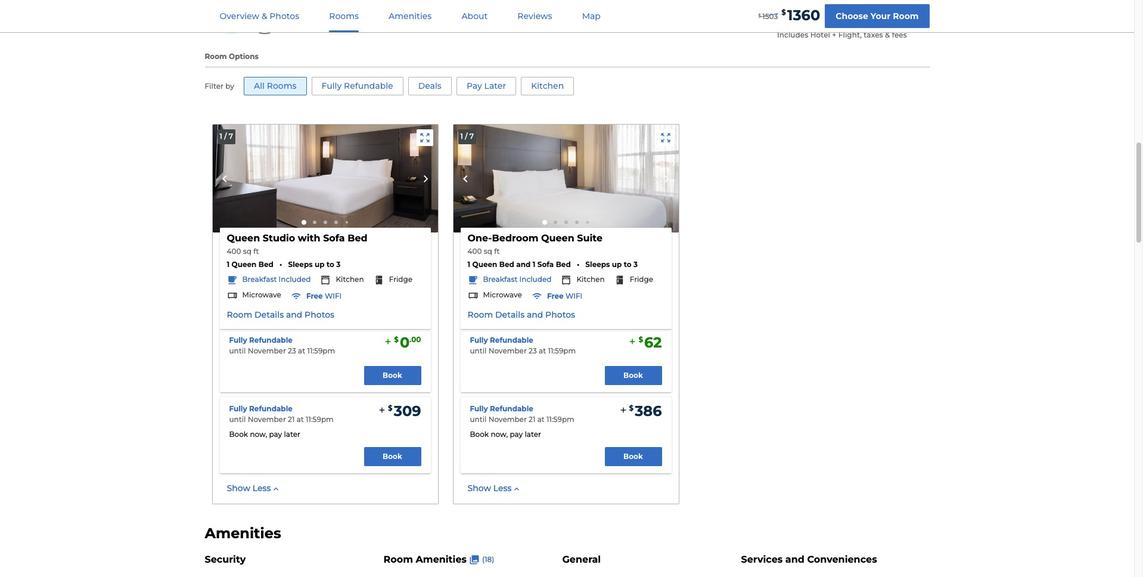 Task type: describe. For each thing, give the bounding box(es) containing it.
image #1 image for 62
[[453, 125, 679, 233]]

choose your room button
[[825, 4, 930, 28]]

sofa inside 'one-bedroom queen suite 400 sq ft 1 queen bed and 1 sofa bed   •   sleeps up to 3'
[[538, 260, 554, 269]]

book button for 309
[[364, 447, 421, 466]]

kitchen for 62
[[577, 275, 605, 284]]

go to image #1 image for 62
[[542, 220, 547, 225]]

all rooms
[[254, 80, 297, 91]]

your
[[329, 18, 352, 29]]

21 for 309
[[288, 415, 295, 424]]

photos for 62
[[546, 310, 575, 320]]

& inside the bundle price: $1360 per person includes hotel + flight, taxes & fees
[[886, 30, 890, 39]]

all rooms button
[[244, 77, 307, 95]]

fully for 386
[[470, 404, 488, 413]]

go to image #5 image for 62
[[586, 221, 589, 224]]

pay later button
[[457, 77, 516, 95]]

.
[[410, 335, 412, 344]]

tab list containing overview & photos
[[205, 0, 616, 32]]

services
[[742, 554, 783, 565]]

includes
[[778, 30, 809, 39]]

per
[[878, 16, 894, 28]]

21 for 386
[[529, 415, 536, 424]]

sq inside queen studio with sofa bed 400 sq ft 1 queen bed   •   sleeps up to 3
[[243, 247, 252, 256]]

go to image #1 image for 0
[[301, 220, 306, 225]]

pay later
[[467, 80, 506, 91]]

7 for 0
[[229, 132, 233, 141]]

up inside queen studio with sofa bed 400 sq ft 1 queen bed   •   sleeps up to 3
[[315, 260, 325, 269]]

bundle & save select your hotel
[[295, 4, 380, 29]]

fully refundable
[[322, 80, 393, 91]]

go to image #4 image for 62
[[575, 221, 579, 224]]

& for save
[[330, 4, 334, 12]]

photo carousel region for 62
[[453, 125, 679, 233]]

queen studio with sofa bed 400 sq ft 1 queen bed   •   sleeps up to 3
[[227, 233, 368, 269]]

386
[[635, 402, 662, 420]]

fully inside filter by amenity "region"
[[322, 80, 342, 91]]

choose your room
[[836, 10, 919, 21]]

breakfast for 62
[[483, 275, 518, 284]]

bedroom
[[492, 233, 539, 244]]

kitchen inside button
[[531, 80, 564, 91]]

about
[[462, 11, 488, 21]]

refundable for 309
[[249, 404, 293, 413]]

/ for 0
[[224, 132, 227, 141]]

1 inside queen studio with sofa bed 400 sq ft 1 queen bed   •   sleeps up to 3
[[227, 260, 230, 269]]

services and conveniences
[[742, 554, 878, 565]]

11:59pm for 0
[[307, 346, 335, 355]]

rooms button
[[315, 1, 373, 32]]

with
[[298, 233, 321, 244]]

price:
[[816, 16, 844, 28]]

map button
[[568, 1, 615, 32]]

kitchen button
[[521, 77, 574, 95]]

(18) button
[[467, 555, 495, 565]]

fully for 309
[[229, 404, 247, 413]]

refundable for 62
[[490, 335, 534, 344]]

11:59pm for 309
[[306, 415, 334, 424]]

select
[[295, 18, 326, 29]]

breakfast included for 62
[[483, 275, 552, 284]]

show for 309
[[227, 483, 250, 494]]

flight,
[[839, 30, 862, 39]]

400 inside 'one-bedroom queen suite 400 sq ft 1 queen bed and 1 sofa bed   •   sleeps up to 3'
[[468, 247, 482, 256]]

room amenities
[[384, 554, 467, 565]]

ft inside queen studio with sofa bed 400 sq ft 1 queen bed   •   sleeps up to 3
[[254, 247, 259, 256]]

and inside 'one-bedroom queen suite 400 sq ft 1 queen bed and 1 sofa bed   •   sleeps up to 3'
[[517, 260, 531, 269]]

deals button
[[408, 77, 452, 95]]

$ right 1503
[[782, 8, 787, 17]]

filter by
[[205, 82, 234, 91]]

fully refundable until november 21 at 11:59pm book now, pay later for 309
[[229, 404, 334, 439]]

fridge for 0
[[389, 275, 413, 284]]

filter
[[205, 82, 224, 91]]

$1360
[[847, 16, 875, 28]]

november for 309
[[248, 415, 286, 424]]

$ 309
[[388, 402, 421, 420]]

free for 62
[[547, 292, 564, 301]]

pay for 309
[[269, 430, 282, 439]]

fully refundable until november 23 at 11:59pm for 62
[[470, 335, 576, 355]]

sofa inside queen studio with sofa bed 400 sq ft 1 queen bed   •   sleeps up to 3
[[323, 233, 345, 244]]

(18)
[[482, 555, 495, 564]]

bundle for price:
[[778, 16, 814, 28]]

microwave for 0
[[242, 291, 281, 299]]

rooms inside rooms button
[[329, 11, 359, 21]]

hotel
[[354, 18, 380, 29]]

bed inside 'one-bedroom queen suite 400 sq ft 1 queen bed and 1 sofa bed   •   sleeps up to 3'
[[500, 260, 515, 269]]

& for photos
[[262, 11, 267, 21]]

$ for 1503
[[759, 13, 762, 19]]

fully refundable until november 23 at 11:59pm for 0
[[229, 335, 335, 355]]

until for 309
[[229, 415, 246, 424]]

free for 0
[[306, 292, 323, 301]]

free wifi for 0
[[306, 292, 342, 301]]

later
[[485, 80, 506, 91]]

your
[[871, 10, 891, 21]]

bundle price: $1360 per person includes hotel + flight, taxes & fees
[[778, 16, 930, 39]]

now, for 386
[[491, 430, 508, 439]]

1503
[[763, 12, 778, 21]]

show less button for 309
[[227, 483, 281, 495]]

book button for 62
[[605, 366, 662, 385]]

ft inside 'one-bedroom queen suite 400 sq ft 1 queen bed and 1 sofa bed   •   sleeps up to 3'
[[494, 247, 500, 256]]

show for 386
[[468, 483, 491, 494]]

3 inside queen studio with sofa bed 400 sq ft 1 queen bed   •   sleeps up to 3
[[336, 260, 341, 269]]

security
[[205, 554, 246, 565]]

room details and photos for 62
[[468, 310, 575, 320]]

microwave for 62
[[483, 291, 522, 299]]

photos for 0
[[305, 310, 335, 320]]

less for 309
[[253, 483, 271, 494]]

fees
[[892, 30, 908, 39]]

at for 309
[[297, 415, 304, 424]]

until for 386
[[470, 415, 487, 424]]

reviews
[[518, 11, 553, 21]]

november for 386
[[489, 415, 527, 424]]

details for 62
[[496, 310, 525, 320]]

until for 62
[[470, 346, 487, 355]]

later for 386
[[525, 430, 541, 439]]

all
[[254, 80, 265, 91]]

23 for 0
[[288, 346, 296, 355]]

fully for 62
[[470, 335, 488, 344]]

deals
[[418, 80, 442, 91]]

refundable inside filter by amenity "region"
[[344, 80, 393, 91]]

overview & photos
[[220, 11, 299, 21]]

fully refundable until november 21 at 11:59pm book now, pay later for 386
[[470, 404, 575, 439]]

7 for 62
[[470, 132, 474, 141]]

less for 386
[[494, 483, 512, 494]]



Task type: vqa. For each thing, say whether or not it's contained in the screenshot.
1101 Total
no



Task type: locate. For each thing, give the bounding box(es) containing it.
to
[[327, 260, 334, 269], [624, 260, 632, 269]]

image #1 image for 0
[[213, 125, 438, 233]]

1 3 from the left
[[336, 260, 341, 269]]

400 inside queen studio with sofa bed 400 sq ft 1 queen bed   •   sleeps up to 3
[[227, 247, 241, 256]]

refundable
[[344, 80, 393, 91], [249, 335, 293, 344], [490, 335, 534, 344], [249, 404, 293, 413], [490, 404, 534, 413]]

0 horizontal spatial wifi
[[325, 292, 342, 301]]

0 horizontal spatial show less button
[[227, 483, 281, 495]]

room options
[[205, 52, 259, 61]]

1 vertical spatial rooms
[[267, 80, 297, 91]]

0 horizontal spatial 21
[[288, 415, 295, 424]]

amenities inside button
[[389, 11, 432, 21]]

breakfast included down queen studio with sofa bed 400 sq ft 1 queen bed   •   sleeps up to 3
[[242, 275, 311, 284]]

0 horizontal spatial sq
[[243, 247, 252, 256]]

one-
[[468, 233, 492, 244]]

2 horizontal spatial photos
[[546, 310, 575, 320]]

$ left 62 at the right bottom of the page
[[639, 335, 643, 344]]

free down 'one-bedroom queen suite 400 sq ft 1 queen bed and 1 sofa bed   •   sleeps up to 3' at the top of the page
[[547, 292, 564, 301]]

bundle for &
[[300, 4, 328, 12]]

go to image #1 image up with
[[301, 220, 306, 225]]

1 fridge from the left
[[389, 275, 413, 284]]

up inside 'one-bedroom queen suite 400 sq ft 1 queen bed and 1 sofa bed   •   sleeps up to 3'
[[612, 260, 622, 269]]

pay
[[467, 80, 482, 91]]

0
[[400, 334, 410, 351]]

go to image #5 image for 0
[[346, 221, 348, 224]]

go to image #3 image for 0
[[323, 221, 327, 224]]

included
[[279, 275, 311, 284], [520, 275, 552, 284]]

1 vertical spatial bed
[[500, 260, 515, 269]]

0 vertical spatial rooms
[[329, 11, 359, 21]]

2 show from the left
[[468, 483, 491, 494]]

go to image #4 image for 0
[[334, 221, 338, 224]]

2 free from the left
[[547, 292, 564, 301]]

photos inside button
[[270, 11, 299, 21]]

1 horizontal spatial show less button
[[468, 483, 522, 495]]

1 horizontal spatial bed
[[500, 260, 515, 269]]

go to image #4 image
[[334, 221, 338, 224], [575, 221, 579, 224]]

1 horizontal spatial photo carousel region
[[453, 125, 679, 233]]

bed right with
[[348, 233, 368, 244]]

1 now, from the left
[[250, 430, 267, 439]]

1 horizontal spatial image #1 image
[[453, 125, 679, 233]]

0 horizontal spatial go to image #4 image
[[334, 221, 338, 224]]

2 vertical spatial amenities
[[416, 554, 467, 565]]

go to image #3 image up 'one-bedroom queen suite 400 sq ft 1 queen bed and 1 sofa bed   •   sleeps up to 3' at the top of the page
[[564, 221, 568, 224]]

1 21 from the left
[[288, 415, 295, 424]]

1 horizontal spatial microwave
[[483, 291, 522, 299]]

1 fully refundable until november 23 at 11:59pm from the left
[[229, 335, 335, 355]]

2 breakfast from the left
[[483, 275, 518, 284]]

show less for 309
[[227, 483, 271, 494]]

breakfast for 0
[[242, 275, 277, 284]]

1 included from the left
[[279, 275, 311, 284]]

0 horizontal spatial pay
[[269, 430, 282, 439]]

rooms inside all rooms button
[[267, 80, 297, 91]]

2 go to image #3 image from the left
[[564, 221, 568, 224]]

1 horizontal spatial rooms
[[329, 11, 359, 21]]

sofa
[[323, 233, 345, 244], [538, 260, 554, 269]]

now, for 309
[[250, 430, 267, 439]]

microwave down queen studio with sofa bed 400 sq ft 1 queen bed   •   sleeps up to 3
[[242, 291, 281, 299]]

0 horizontal spatial photos
[[270, 11, 299, 21]]

room
[[893, 10, 919, 21], [205, 52, 227, 61], [227, 310, 252, 320], [468, 310, 493, 320], [384, 554, 413, 565]]

amenities left (18)
[[416, 554, 467, 565]]

1 horizontal spatial fully refundable until november 21 at 11:59pm book now, pay later
[[470, 404, 575, 439]]

book for 62
[[624, 371, 643, 380]]

2 horizontal spatial &
[[886, 30, 890, 39]]

7
[[229, 132, 233, 141], [470, 132, 474, 141]]

1 horizontal spatial 23
[[529, 346, 537, 355]]

0 horizontal spatial 3
[[336, 260, 341, 269]]

0 horizontal spatial /
[[224, 132, 227, 141]]

book button down 0
[[364, 366, 421, 385]]

book
[[383, 371, 402, 380], [624, 371, 643, 380], [229, 430, 248, 439], [470, 430, 489, 439], [383, 452, 402, 461], [624, 452, 643, 461]]

2 / from the left
[[465, 132, 468, 141]]

1 breakfast from the left
[[242, 275, 277, 284]]

1 later from the left
[[284, 430, 301, 439]]

1 / 7 for 62
[[461, 132, 474, 141]]

/ down by
[[224, 132, 227, 141]]

0 horizontal spatial 400
[[227, 247, 241, 256]]

1 horizontal spatial pay
[[510, 430, 523, 439]]

0 horizontal spatial room details and photos
[[227, 310, 335, 320]]

62
[[645, 334, 662, 351]]

until
[[229, 346, 246, 355], [470, 346, 487, 355], [229, 415, 246, 424], [470, 415, 487, 424]]

person
[[896, 16, 930, 28]]

1 wifi from the left
[[325, 292, 342, 301]]

2 7 from the left
[[470, 132, 474, 141]]

2 go to image #4 image from the left
[[575, 221, 579, 224]]

book button
[[364, 366, 421, 385], [605, 366, 662, 385], [364, 447, 421, 466], [605, 447, 662, 466]]

bundle up select
[[300, 4, 328, 12]]

1 horizontal spatial later
[[525, 430, 541, 439]]

&
[[330, 4, 334, 12], [262, 11, 267, 21], [886, 30, 890, 39]]

wifi down queen studio with sofa bed 400 sq ft 1 queen bed   •   sleeps up to 3
[[325, 292, 342, 301]]

later for 309
[[284, 430, 301, 439]]

1 7 from the left
[[229, 132, 233, 141]]

1 horizontal spatial go to image #5 image
[[586, 221, 589, 224]]

7 down pay
[[470, 132, 474, 141]]

1
[[220, 132, 222, 141], [461, 132, 463, 141], [227, 260, 230, 269], [468, 260, 471, 269], [533, 260, 536, 269]]

wifi for 0
[[325, 292, 342, 301]]

1 show less button from the left
[[227, 483, 281, 495]]

1 show from the left
[[227, 483, 250, 494]]

1 horizontal spatial photos
[[305, 310, 335, 320]]

breakfast included down bedroom
[[483, 275, 552, 284]]

3 inside 'one-bedroom queen suite 400 sq ft 1 queen bed and 1 sofa bed   •   sleeps up to 3'
[[634, 260, 638, 269]]

sq
[[243, 247, 252, 256], [484, 247, 493, 256]]

2 later from the left
[[525, 430, 541, 439]]

1 horizontal spatial now,
[[491, 430, 508, 439]]

bed down bedroom
[[500, 260, 515, 269]]

$ 0 . 00
[[394, 334, 421, 351]]

$ for 309
[[388, 404, 393, 413]]

2 21 from the left
[[529, 415, 536, 424]]

show less button
[[227, 483, 281, 495], [468, 483, 522, 495]]

queen
[[227, 233, 260, 244], [541, 233, 575, 244], [232, 260, 257, 269], [473, 260, 498, 269]]

refundable for 386
[[490, 404, 534, 413]]

go to image #5 image
[[346, 221, 348, 224], [586, 221, 589, 224]]

1 horizontal spatial fridge
[[630, 275, 654, 284]]

2 go to image #5 image from the left
[[586, 221, 589, 224]]

1 fully refundable until november 21 at 11:59pm book now, pay later from the left
[[229, 404, 334, 439]]

sofa right with
[[323, 233, 345, 244]]

go to image #2 image up with
[[313, 221, 316, 224]]

1 vertical spatial bundle
[[778, 16, 814, 28]]

& inside the overview & photos button
[[262, 11, 267, 21]]

21
[[288, 415, 295, 424], [529, 415, 536, 424]]

amenities
[[389, 11, 432, 21], [205, 525, 281, 542], [416, 554, 467, 565]]

options
[[229, 52, 259, 61]]

2 free wifi from the left
[[547, 292, 583, 301]]

2 included from the left
[[520, 275, 552, 284]]

1 horizontal spatial less
[[494, 483, 512, 494]]

2 ft from the left
[[494, 247, 500, 256]]

2 now, from the left
[[491, 430, 508, 439]]

1 horizontal spatial go to image #2 image
[[554, 221, 557, 224]]

$ left 1503
[[759, 13, 762, 19]]

go to image #2 image up 'one-bedroom queen suite 400 sq ft 1 queen bed and 1 sofa bed   •   sleeps up to 3' at the top of the page
[[554, 221, 557, 224]]

1 1 / 7 from the left
[[220, 132, 233, 141]]

0 horizontal spatial 7
[[229, 132, 233, 141]]

wifi
[[325, 292, 342, 301], [566, 292, 583, 301]]

2 room details and photos from the left
[[468, 310, 575, 320]]

2 show less from the left
[[468, 483, 512, 494]]

fully refundable button
[[312, 77, 404, 95], [229, 335, 293, 345], [470, 335, 534, 345], [229, 404, 293, 414], [470, 404, 534, 414]]

1 go to image #1 image from the left
[[301, 220, 306, 225]]

1 details from the left
[[255, 310, 284, 320]]

+ up options at top left
[[245, 11, 251, 23]]

2 400 from the left
[[468, 247, 482, 256]]

$ left 0
[[394, 335, 399, 344]]

$ inside $ 0 . 00
[[394, 335, 399, 344]]

kitchen for 0
[[336, 275, 364, 284]]

2 fully refundable until november 23 at 11:59pm from the left
[[470, 335, 576, 355]]

1 / from the left
[[224, 132, 227, 141]]

2 photo carousel region from the left
[[453, 125, 679, 233]]

pay
[[269, 430, 282, 439], [510, 430, 523, 439]]

1 microwave from the left
[[242, 291, 281, 299]]

by
[[226, 82, 234, 91]]

1 / 7
[[220, 132, 233, 141], [461, 132, 474, 141]]

bed
[[348, 233, 368, 244], [500, 260, 515, 269]]

go to image #3 image for 62
[[564, 221, 568, 224]]

amenities button
[[375, 1, 446, 32]]

november for 0
[[248, 346, 286, 355]]

kitchen
[[531, 80, 564, 91], [336, 275, 364, 284], [577, 275, 605, 284]]

show less for 386
[[468, 483, 512, 494]]

2 go to image #1 image from the left
[[542, 220, 547, 225]]

1 horizontal spatial bundle
[[778, 16, 814, 28]]

11:59pm for 386
[[547, 415, 575, 424]]

$ left 386
[[629, 404, 634, 413]]

1360
[[788, 6, 821, 24]]

free wifi
[[306, 292, 342, 301], [547, 292, 583, 301]]

1 horizontal spatial wifi
[[566, 292, 583, 301]]

breakfast
[[242, 275, 277, 284], [483, 275, 518, 284]]

go to image #5 image up queen studio with sofa bed 400 sq ft 1 queen bed   •   sleeps up to 3
[[346, 221, 348, 224]]

map
[[582, 11, 601, 21]]

at for 386
[[538, 415, 545, 424]]

0 horizontal spatial sofa
[[323, 233, 345, 244]]

book button for 0
[[364, 366, 421, 385]]

room inside button
[[893, 10, 919, 21]]

book button for 386
[[605, 447, 662, 466]]

309
[[394, 402, 421, 420]]

included down queen studio with sofa bed 400 sq ft 1 queen bed   •   sleeps up to 3
[[279, 275, 311, 284]]

$ 62
[[639, 334, 662, 351]]

book button down $ 62
[[605, 366, 662, 385]]

0 horizontal spatial to
[[327, 260, 334, 269]]

room details and photos button
[[227, 310, 335, 321], [468, 310, 575, 321]]

go to image #2 image for 0
[[313, 221, 316, 224]]

0 horizontal spatial go to image #1 image
[[301, 220, 306, 225]]

less
[[253, 483, 271, 494], [494, 483, 512, 494]]

0 horizontal spatial fully refundable until november 21 at 11:59pm book now, pay later
[[229, 404, 334, 439]]

bed inside queen studio with sofa bed 400 sq ft 1 queen bed   •   sleeps up to 3
[[348, 233, 368, 244]]

0 horizontal spatial 23
[[288, 346, 296, 355]]

00
[[412, 335, 421, 344]]

1 go to image #2 image from the left
[[313, 221, 316, 224]]

1 up from the left
[[315, 260, 325, 269]]

photos
[[270, 11, 299, 21], [305, 310, 335, 320], [546, 310, 575, 320]]

0 horizontal spatial show less
[[227, 483, 271, 494]]

to inside queen studio with sofa bed 400 sq ft 1 queen bed   •   sleeps up to 3
[[327, 260, 334, 269]]

$ left 309
[[388, 404, 393, 413]]

$ inside $ 309
[[388, 404, 393, 413]]

0 vertical spatial amenities
[[389, 11, 432, 21]]

go to image #5 image up suite at the right of page
[[586, 221, 589, 224]]

1 sq from the left
[[243, 247, 252, 256]]

7 down by
[[229, 132, 233, 141]]

1 horizontal spatial to
[[624, 260, 632, 269]]

1 free wifi from the left
[[306, 292, 342, 301]]

amenities right hotel at the top
[[389, 11, 432, 21]]

2 room details and photos button from the left
[[468, 310, 575, 321]]

room details and photos for 0
[[227, 310, 335, 320]]

1 room details and photos button from the left
[[227, 310, 335, 321]]

/
[[224, 132, 227, 141], [465, 132, 468, 141]]

save
[[336, 4, 353, 12]]

0 horizontal spatial +
[[245, 11, 251, 23]]

1 horizontal spatial breakfast
[[483, 275, 518, 284]]

0 vertical spatial bed
[[348, 233, 368, 244]]

2 fully refundable until november 21 at 11:59pm book now, pay later from the left
[[470, 404, 575, 439]]

0 horizontal spatial ft
[[254, 247, 259, 256]]

1 / 7 down pay
[[461, 132, 474, 141]]

1 vertical spatial +
[[833, 30, 837, 39]]

go to image #1 image
[[301, 220, 306, 225], [542, 220, 547, 225]]

choose
[[836, 10, 869, 21]]

0 horizontal spatial room details and photos button
[[227, 310, 335, 321]]

2 pay from the left
[[510, 430, 523, 439]]

show less button for 386
[[468, 483, 522, 495]]

1 horizontal spatial go to image #1 image
[[542, 220, 547, 225]]

1 horizontal spatial up
[[612, 260, 622, 269]]

& inside bundle & save select your hotel
[[330, 4, 334, 12]]

overview & photos button
[[205, 1, 314, 32]]

general
[[563, 554, 601, 565]]

at for 62
[[539, 346, 546, 355]]

1 horizontal spatial kitchen
[[531, 80, 564, 91]]

1 go to image #3 image from the left
[[323, 221, 327, 224]]

0 horizontal spatial up
[[315, 260, 325, 269]]

11:59pm for 62
[[548, 346, 576, 355]]

microwave down bedroom
[[483, 291, 522, 299]]

later
[[284, 430, 301, 439], [525, 430, 541, 439]]

1 room details and photos from the left
[[227, 310, 335, 320]]

0 horizontal spatial show
[[227, 483, 250, 494]]

0 horizontal spatial 1 / 7
[[220, 132, 233, 141]]

2 up from the left
[[612, 260, 622, 269]]

rooms
[[329, 11, 359, 21], [267, 80, 297, 91]]

1 / 7 for 0
[[220, 132, 233, 141]]

0 horizontal spatial now,
[[250, 430, 267, 439]]

studio
[[263, 233, 295, 244]]

filter by amenity region
[[205, 77, 579, 105]]

included down 'one-bedroom queen suite 400 sq ft 1 queen bed and 1 sofa bed   •   sleeps up to 3' at the top of the page
[[520, 275, 552, 284]]

go to image #3 image
[[323, 221, 327, 224], [564, 221, 568, 224]]

+ inside the bundle price: $1360 per person includes hotel + flight, taxes & fees
[[833, 30, 837, 39]]

book for 0
[[383, 371, 402, 380]]

1 to from the left
[[327, 260, 334, 269]]

1 horizontal spatial room details and photos button
[[468, 310, 575, 321]]

1 horizontal spatial go to image #4 image
[[575, 221, 579, 224]]

0 horizontal spatial breakfast included
[[242, 275, 311, 284]]

free wifi down 'one-bedroom queen suite 400 sq ft 1 queen bed and 1 sofa bed   •   sleeps up to 3' at the top of the page
[[547, 292, 583, 301]]

overview
[[220, 11, 259, 21]]

breakfast included
[[242, 275, 311, 284], [483, 275, 552, 284]]

1 23 from the left
[[288, 346, 296, 355]]

ft
[[254, 247, 259, 256], [494, 247, 500, 256]]

2 1 / 7 from the left
[[461, 132, 474, 141]]

0 horizontal spatial bundle
[[300, 4, 328, 12]]

fully refundable until november 21 at 11:59pm book now, pay later
[[229, 404, 334, 439], [470, 404, 575, 439]]

1 less from the left
[[253, 483, 271, 494]]

1 photo carousel region from the left
[[213, 125, 438, 233]]

1 go to image #5 image from the left
[[346, 221, 348, 224]]

1 horizontal spatial 21
[[529, 415, 536, 424]]

pay for 386
[[510, 430, 523, 439]]

1 horizontal spatial sq
[[484, 247, 493, 256]]

details for 0
[[255, 310, 284, 320]]

2 fridge from the left
[[630, 275, 654, 284]]

0 horizontal spatial included
[[279, 275, 311, 284]]

1 horizontal spatial included
[[520, 275, 552, 284]]

1 pay from the left
[[269, 430, 282, 439]]

400
[[227, 247, 241, 256], [468, 247, 482, 256]]

reviews button
[[503, 1, 567, 32]]

1 vertical spatial sofa
[[538, 260, 554, 269]]

free down queen studio with sofa bed 400 sq ft 1 queen bed   •   sleeps up to 3
[[306, 292, 323, 301]]

go to image #1 image up 'one-bedroom queen suite 400 sq ft 1 queen bed and 1 sofa bed   •   sleeps up to 3' at the top of the page
[[542, 220, 547, 225]]

$
[[782, 8, 787, 17], [759, 13, 762, 19], [394, 335, 399, 344], [639, 335, 643, 344], [388, 404, 393, 413], [629, 404, 634, 413]]

tab list
[[205, 0, 616, 32]]

until for 0
[[229, 346, 246, 355]]

2 show less button from the left
[[468, 483, 522, 495]]

amenities up security
[[205, 525, 281, 542]]

$ inside $ 62
[[639, 335, 643, 344]]

november for 62
[[489, 346, 527, 355]]

go to image #2 image for 62
[[554, 221, 557, 224]]

photo carousel region for 0
[[213, 125, 438, 233]]

1 breakfast included from the left
[[242, 275, 311, 284]]

image #1 image
[[213, 125, 438, 233], [453, 125, 679, 233]]

1 horizontal spatial 1 / 7
[[461, 132, 474, 141]]

2 sq from the left
[[484, 247, 493, 256]]

& right overview
[[262, 11, 267, 21]]

11:59pm
[[307, 346, 335, 355], [548, 346, 576, 355], [306, 415, 334, 424], [547, 415, 575, 424]]

book button down $ 309
[[364, 447, 421, 466]]

1 horizontal spatial 7
[[470, 132, 474, 141]]

wifi for 62
[[566, 292, 583, 301]]

2 3 from the left
[[634, 260, 638, 269]]

1 horizontal spatial 400
[[468, 247, 482, 256]]

bundle inside the bundle price: $1360 per person includes hotel + flight, taxes & fees
[[778, 16, 814, 28]]

/ for 62
[[465, 132, 468, 141]]

1 image #1 image from the left
[[213, 125, 438, 233]]

at for 0
[[298, 346, 305, 355]]

$ for 62
[[639, 335, 643, 344]]

suite
[[577, 233, 603, 244]]

0 vertical spatial bundle
[[300, 4, 328, 12]]

2 to from the left
[[624, 260, 632, 269]]

$ 386
[[629, 402, 662, 420]]

0 horizontal spatial fully refundable until november 23 at 11:59pm
[[229, 335, 335, 355]]

sq inside 'one-bedroom queen suite 400 sq ft 1 queen bed and 1 sofa bed   •   sleeps up to 3'
[[484, 247, 493, 256]]

1 horizontal spatial fully refundable until november 23 at 11:59pm
[[470, 335, 576, 355]]

$ 1503 $ 1360
[[759, 6, 821, 24]]

1 ft from the left
[[254, 247, 259, 256]]

to inside 'one-bedroom queen suite 400 sq ft 1 queen bed and 1 sofa bed   •   sleeps up to 3'
[[624, 260, 632, 269]]

included for 0
[[279, 275, 311, 284]]

2 less from the left
[[494, 483, 512, 494]]

free wifi down queen studio with sofa bed 400 sq ft 1 queen bed   •   sleeps up to 3
[[306, 292, 342, 301]]

sofa down bedroom
[[538, 260, 554, 269]]

0 horizontal spatial photo carousel region
[[213, 125, 438, 233]]

1 horizontal spatial details
[[496, 310, 525, 320]]

2 23 from the left
[[529, 346, 537, 355]]

bundle up the includes
[[778, 16, 814, 28]]

23 for 62
[[529, 346, 537, 355]]

1 horizontal spatial room details and photos
[[468, 310, 575, 320]]

1 horizontal spatial +
[[833, 30, 837, 39]]

0 horizontal spatial details
[[255, 310, 284, 320]]

book for 386
[[624, 452, 643, 461]]

go to image #3 image up queen studio with sofa bed 400 sq ft 1 queen bed   •   sleeps up to 3
[[323, 221, 327, 224]]

2 microwave from the left
[[483, 291, 522, 299]]

1 go to image #4 image from the left
[[334, 221, 338, 224]]

conveniences
[[808, 554, 878, 565]]

0 vertical spatial +
[[245, 11, 251, 23]]

go to image #4 image up queen studio with sofa bed 400 sq ft 1 queen bed   •   sleeps up to 3
[[334, 221, 338, 224]]

about button
[[447, 1, 502, 32]]

0 horizontal spatial fridge
[[389, 275, 413, 284]]

1 / 7 down by
[[220, 132, 233, 141]]

go to image #4 image up suite at the right of page
[[575, 221, 579, 224]]

1 horizontal spatial &
[[330, 4, 334, 12]]

0 horizontal spatial later
[[284, 430, 301, 439]]

0 horizontal spatial &
[[262, 11, 267, 21]]

+ down price:
[[833, 30, 837, 39]]

2 details from the left
[[496, 310, 525, 320]]

1 horizontal spatial go to image #3 image
[[564, 221, 568, 224]]

& left save at the top left of the page
[[330, 4, 334, 12]]

& left "fees"
[[886, 30, 890, 39]]

1 show less from the left
[[227, 483, 271, 494]]

0 horizontal spatial free wifi
[[306, 292, 342, 301]]

23
[[288, 346, 296, 355], [529, 346, 537, 355]]

breakfast down studio
[[242, 275, 277, 284]]

0 horizontal spatial free
[[306, 292, 323, 301]]

book for 309
[[383, 452, 402, 461]]

0 horizontal spatial rooms
[[267, 80, 297, 91]]

1 vertical spatial amenities
[[205, 525, 281, 542]]

$ for 386
[[629, 404, 634, 413]]

one-bedroom queen suite 400 sq ft 1 queen bed and 1 sofa bed   •   sleeps up to 3
[[468, 233, 638, 269]]

1 horizontal spatial free
[[547, 292, 564, 301]]

wifi down 'one-bedroom queen suite 400 sq ft 1 queen bed and 1 sofa bed   •   sleeps up to 3' at the top of the page
[[566, 292, 583, 301]]

2 wifi from the left
[[566, 292, 583, 301]]

now,
[[250, 430, 267, 439], [491, 430, 508, 439]]

$ for 0
[[394, 335, 399, 344]]

and
[[517, 260, 531, 269], [286, 310, 303, 320], [527, 310, 543, 320], [786, 554, 805, 565]]

november
[[248, 346, 286, 355], [489, 346, 527, 355], [248, 415, 286, 424], [489, 415, 527, 424]]

fully refundable until november 23 at 11:59pm
[[229, 335, 335, 355], [470, 335, 576, 355]]

included for 62
[[520, 275, 552, 284]]

breakfast down bedroom
[[483, 275, 518, 284]]

0 horizontal spatial bed
[[348, 233, 368, 244]]

2 image #1 image from the left
[[453, 125, 679, 233]]

1 free from the left
[[306, 292, 323, 301]]

0 horizontal spatial go to image #5 image
[[346, 221, 348, 224]]

1 horizontal spatial show less
[[468, 483, 512, 494]]

free
[[306, 292, 323, 301], [547, 292, 564, 301]]

book button down "$ 386"
[[605, 447, 662, 466]]

0 vertical spatial sofa
[[323, 233, 345, 244]]

2 go to image #2 image from the left
[[554, 221, 557, 224]]

free wifi for 62
[[547, 292, 583, 301]]

hotel
[[811, 30, 831, 39]]

$ inside "$ 386"
[[629, 404, 634, 413]]

/ down pay
[[465, 132, 468, 141]]

1 horizontal spatial 3
[[634, 260, 638, 269]]

1 400 from the left
[[227, 247, 241, 256]]

photo carousel region
[[213, 125, 438, 233], [453, 125, 679, 233]]

room details and photos button for 0
[[227, 310, 335, 321]]

1 horizontal spatial /
[[465, 132, 468, 141]]

0 horizontal spatial kitchen
[[336, 275, 364, 284]]

0 horizontal spatial go to image #2 image
[[313, 221, 316, 224]]

bundle inside bundle & save select your hotel
[[300, 4, 328, 12]]

room details and photos button for 62
[[468, 310, 575, 321]]

1 horizontal spatial show
[[468, 483, 491, 494]]

0 horizontal spatial microwave
[[242, 291, 281, 299]]

2 breakfast included from the left
[[483, 275, 552, 284]]

taxes
[[864, 30, 884, 39]]

1 horizontal spatial sofa
[[538, 260, 554, 269]]

go to image #2 image
[[313, 221, 316, 224], [554, 221, 557, 224]]



